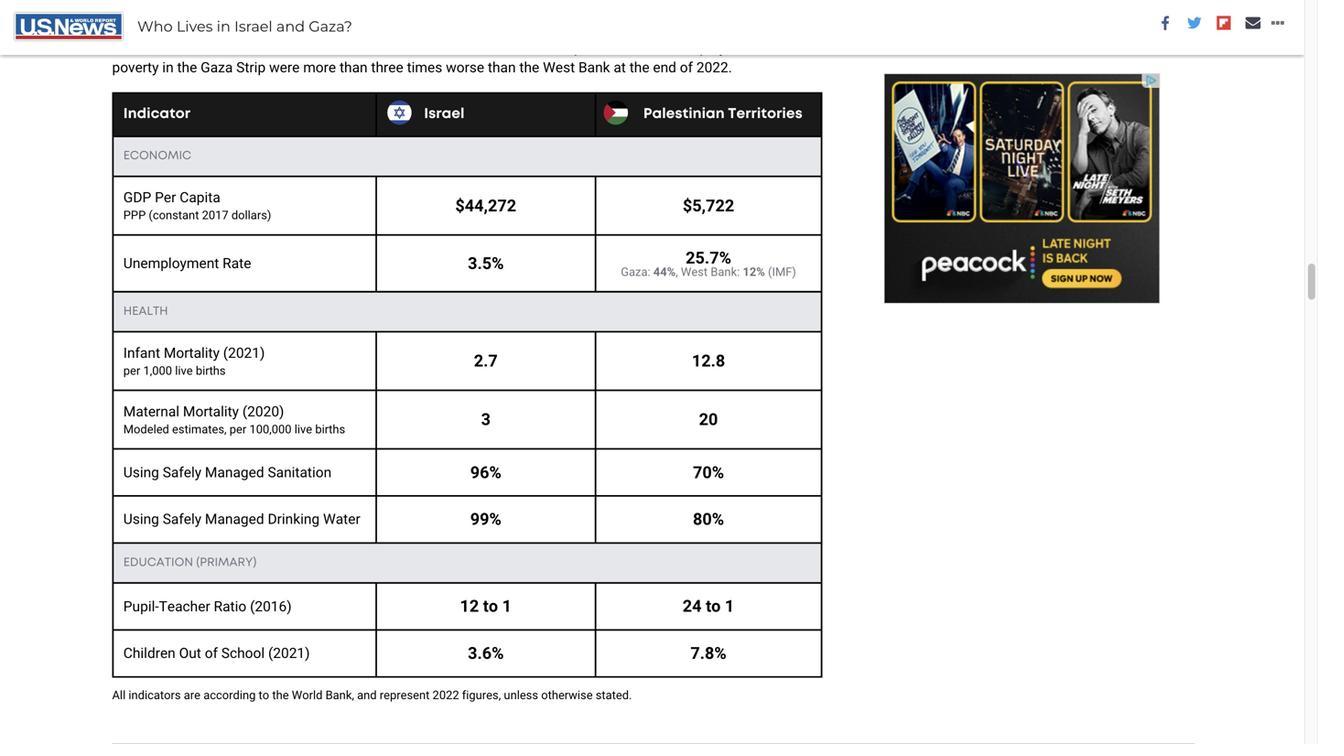 Task type: vqa. For each thing, say whether or not it's contained in the screenshot.
ramirez/creators)
no



Task type: describe. For each thing, give the bounding box(es) containing it.
and
[[276, 17, 305, 35]]

in
[[217, 17, 230, 35]]

lives
[[176, 17, 213, 35]]

who lives in israel and gaza?
[[137, 17, 352, 35]]

advertisement region
[[885, 74, 1159, 303]]

gaza?
[[309, 17, 352, 35]]



Task type: locate. For each thing, give the bounding box(es) containing it.
israel
[[234, 17, 273, 35]]

u.s. news & world report image
[[15, 13, 123, 40]]

who
[[137, 17, 173, 35]]



